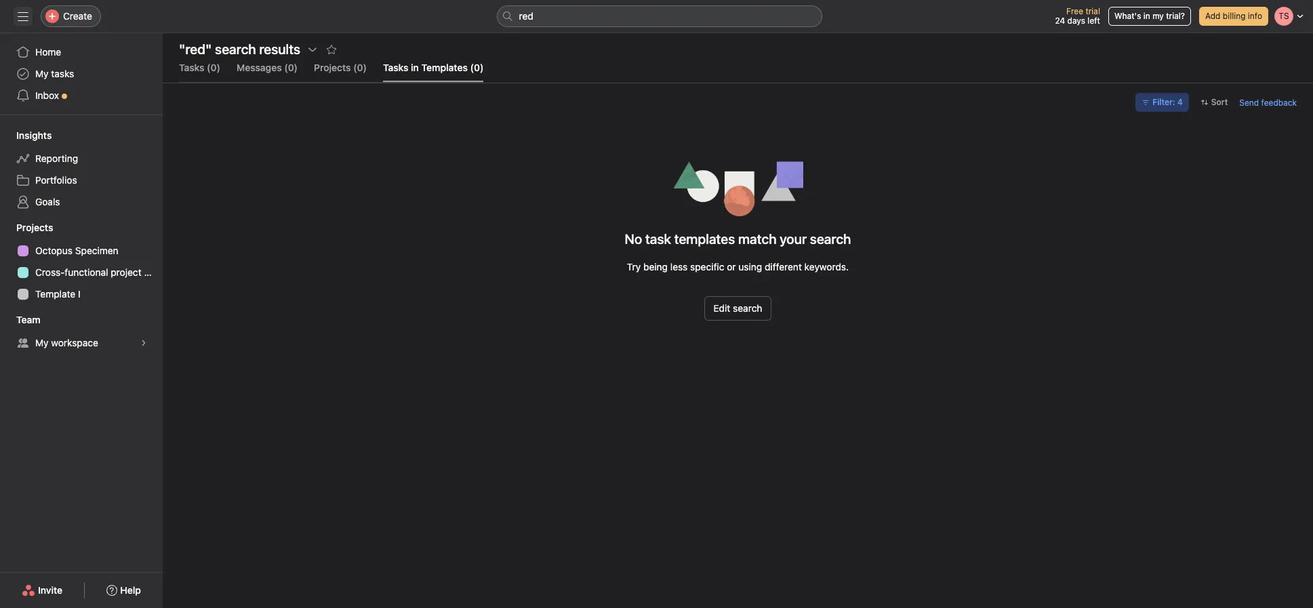 Task type: vqa. For each thing, say whether or not it's contained in the screenshot.
⌘
no



Task type: describe. For each thing, give the bounding box(es) containing it.
trial?
[[1166, 11, 1185, 21]]

match
[[738, 231, 777, 247]]

projects (0)
[[314, 62, 367, 73]]

sort
[[1211, 97, 1228, 107]]

home link
[[8, 41, 155, 63]]

no
[[625, 231, 642, 247]]

try
[[627, 261, 641, 273]]

reporting
[[35, 153, 78, 164]]

goals
[[35, 196, 60, 207]]

free trial 24 days left
[[1055, 6, 1100, 26]]

see details, my workspace image
[[140, 339, 148, 347]]

messages
[[237, 62, 282, 73]]

or
[[727, 261, 736, 273]]

your search
[[780, 231, 851, 247]]

try being less specific or using different keywords.
[[627, 261, 849, 273]]

tasks in templates (0)
[[383, 62, 484, 73]]

filter: 4
[[1153, 97, 1183, 107]]

edit search button
[[705, 296, 771, 321]]

workspace
[[51, 337, 98, 348]]

filter:
[[1153, 97, 1175, 107]]

different
[[765, 261, 802, 273]]

help button
[[98, 578, 150, 603]]

messages (0)
[[237, 62, 298, 73]]

days
[[1068, 16, 1085, 26]]

search results
[[215, 41, 300, 57]]

send
[[1240, 97, 1259, 107]]

global element
[[0, 33, 163, 115]]

4 (0) from the left
[[470, 62, 484, 73]]

my for my workspace
[[35, 337, 49, 348]]

tab list containing tasks (0)
[[179, 60, 484, 83]]

4
[[1178, 97, 1183, 107]]

cross-functional project plan link
[[8, 262, 163, 283]]

my
[[1153, 11, 1164, 21]]

projects for projects (0)
[[314, 62, 351, 73]]

what's in my trial? button
[[1108, 7, 1191, 26]]

my for my tasks
[[35, 68, 49, 79]]

trial
[[1086, 6, 1100, 16]]

edit
[[714, 302, 730, 314]]

insights element
[[0, 123, 163, 216]]

billing
[[1223, 11, 1246, 21]]

plan
[[144, 266, 163, 278]]

task
[[645, 231, 671, 247]]

team button
[[0, 313, 40, 327]]

add billing info
[[1205, 11, 1262, 21]]

sort button
[[1195, 93, 1234, 112]]

reporting link
[[8, 148, 155, 170]]

inbox
[[35, 89, 59, 101]]

insights button
[[0, 129, 52, 142]]

add
[[1205, 11, 1221, 21]]

24
[[1055, 16, 1065, 26]]

templates
[[674, 231, 735, 247]]

send feedback link
[[1240, 96, 1297, 109]]

in for tasks
[[411, 62, 419, 73]]

template i
[[35, 288, 80, 300]]

"red"
[[179, 41, 212, 57]]

free
[[1067, 6, 1083, 16]]

teams element
[[0, 308, 163, 357]]

send feedback
[[1240, 97, 1297, 107]]

feedback
[[1261, 97, 1297, 107]]

invite
[[38, 584, 62, 596]]

(0) for messages (0)
[[284, 62, 298, 73]]

template i link
[[8, 283, 155, 305]]

i
[[78, 288, 80, 300]]



Task type: locate. For each thing, give the bounding box(es) containing it.
edit search
[[714, 302, 762, 314]]

red
[[519, 10, 533, 22]]

tasks down "red" in the top of the page
[[179, 62, 204, 73]]

add to starred image
[[326, 44, 337, 55]]

tasks
[[51, 68, 74, 79]]

(0) for projects (0)
[[353, 62, 367, 73]]

0 horizontal spatial in
[[411, 62, 419, 73]]

my
[[35, 68, 49, 79], [35, 337, 49, 348]]

invite button
[[13, 578, 71, 603]]

0 vertical spatial projects
[[314, 62, 351, 73]]

tab list
[[179, 60, 484, 83]]

projects button
[[0, 221, 53, 235]]

"red" search results
[[179, 41, 300, 57]]

insights
[[16, 129, 52, 141]]

using
[[739, 261, 762, 273]]

2 tasks from the left
[[383, 62, 408, 73]]

tasks left templates
[[383, 62, 408, 73]]

my workspace link
[[8, 332, 155, 354]]

my tasks
[[35, 68, 74, 79]]

cross-functional project plan
[[35, 266, 163, 278]]

0 vertical spatial my
[[35, 68, 49, 79]]

my tasks link
[[8, 63, 155, 85]]

red list box
[[497, 5, 822, 27]]

templates
[[421, 62, 468, 73]]

1 my from the top
[[35, 68, 49, 79]]

tasks for tasks (0)
[[179, 62, 204, 73]]

in for what's
[[1144, 11, 1150, 21]]

project
[[111, 266, 141, 278]]

projects inside tab list
[[314, 62, 351, 73]]

in inside tab list
[[411, 62, 419, 73]]

template
[[35, 288, 75, 300]]

my down 'team'
[[35, 337, 49, 348]]

what's
[[1115, 11, 1141, 21]]

2 (0) from the left
[[284, 62, 298, 73]]

tasks for tasks in templates (0)
[[383, 62, 408, 73]]

projects down the goals
[[16, 222, 53, 233]]

0 horizontal spatial tasks
[[179, 62, 204, 73]]

create
[[63, 10, 92, 22]]

projects inside dropdown button
[[16, 222, 53, 233]]

projects element
[[0, 216, 163, 308]]

1 tasks from the left
[[179, 62, 204, 73]]

my inside "link"
[[35, 68, 49, 79]]

goals link
[[8, 191, 155, 213]]

being
[[643, 261, 668, 273]]

in
[[1144, 11, 1150, 21], [411, 62, 419, 73]]

create button
[[41, 5, 101, 27]]

2 my from the top
[[35, 337, 49, 348]]

(0)
[[207, 62, 220, 73], [284, 62, 298, 73], [353, 62, 367, 73], [470, 62, 484, 73]]

1 horizontal spatial projects
[[314, 62, 351, 73]]

filter: 4 button
[[1136, 93, 1189, 112]]

octopus specimen
[[35, 245, 118, 256]]

1 vertical spatial projects
[[16, 222, 53, 233]]

in inside button
[[1144, 11, 1150, 21]]

red button
[[497, 5, 822, 27]]

octopus specimen link
[[8, 240, 155, 262]]

cross-
[[35, 266, 65, 278]]

1 horizontal spatial in
[[1144, 11, 1150, 21]]

keywords.
[[805, 261, 849, 273]]

left
[[1088, 16, 1100, 26]]

actions image
[[307, 44, 318, 55]]

no task templates match your search
[[625, 231, 851, 247]]

help
[[120, 584, 141, 596]]

1 vertical spatial my
[[35, 337, 49, 348]]

0 vertical spatial in
[[1144, 11, 1150, 21]]

team
[[16, 314, 40, 325]]

my left the tasks
[[35, 68, 49, 79]]

3 (0) from the left
[[353, 62, 367, 73]]

1 horizontal spatial tasks
[[383, 62, 408, 73]]

less
[[670, 261, 688, 273]]

hide sidebar image
[[18, 11, 28, 22]]

tasks (0)
[[179, 62, 220, 73]]

projects down add to starred image at the top left of the page
[[314, 62, 351, 73]]

portfolios
[[35, 174, 77, 186]]

inbox link
[[8, 85, 155, 106]]

in left templates
[[411, 62, 419, 73]]

portfolios link
[[8, 170, 155, 191]]

projects
[[314, 62, 351, 73], [16, 222, 53, 233]]

my workspace
[[35, 337, 98, 348]]

1 vertical spatial in
[[411, 62, 419, 73]]

my inside teams element
[[35, 337, 49, 348]]

specimen
[[75, 245, 118, 256]]

home
[[35, 46, 61, 58]]

(0) for tasks (0)
[[207, 62, 220, 73]]

octopus
[[35, 245, 73, 256]]

1 (0) from the left
[[207, 62, 220, 73]]

tasks
[[179, 62, 204, 73], [383, 62, 408, 73]]

0 horizontal spatial projects
[[16, 222, 53, 233]]

functional
[[65, 266, 108, 278]]

in left my
[[1144, 11, 1150, 21]]

specific
[[690, 261, 724, 273]]

projects for projects
[[16, 222, 53, 233]]

info
[[1248, 11, 1262, 21]]

add billing info button
[[1199, 7, 1269, 26]]

what's in my trial?
[[1115, 11, 1185, 21]]

search
[[733, 302, 762, 314]]



